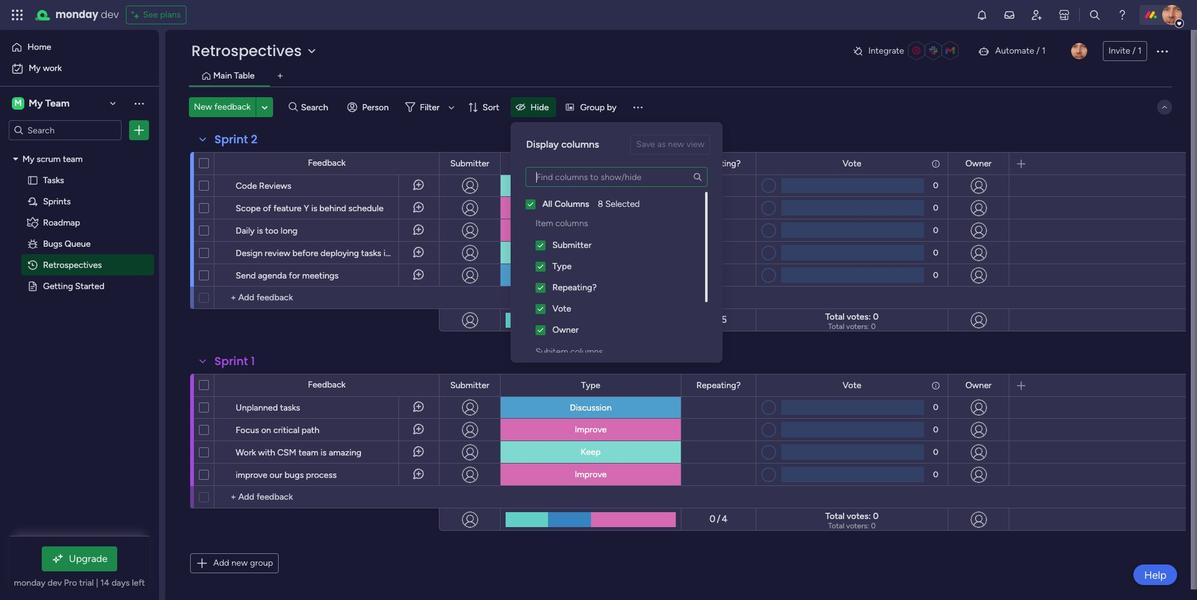 Task type: describe. For each thing, give the bounding box(es) containing it.
2 vertical spatial repeating?
[[696, 380, 741, 391]]

daily is too long
[[236, 226, 298, 236]]

1 type field from the top
[[578, 157, 603, 171]]

2
[[251, 132, 257, 147]]

vote for "vote" field associated with first column information icon from the bottom
[[843, 380, 861, 391]]

code reviews
[[236, 181, 291, 191]]

3 improve from the top
[[575, 425, 607, 435]]

automate / 1
[[995, 46, 1046, 56]]

1 vertical spatial submitter
[[552, 240, 591, 251]]

my for my work
[[29, 63, 41, 74]]

left
[[132, 578, 145, 589]]

type for second type field
[[581, 380, 600, 391]]

much
[[392, 248, 414, 259]]

monday dev pro trial | 14 days left
[[14, 578, 145, 589]]

submitter field for sprint 2
[[447, 157, 492, 171]]

/ for 0
[[717, 514, 720, 525]]

home
[[27, 42, 51, 52]]

2 column information image from the top
[[931, 381, 941, 391]]

too
[[265, 226, 278, 236]]

main table tab list
[[189, 66, 1172, 87]]

work with csm team is amazing
[[236, 448, 361, 458]]

integrate
[[868, 46, 904, 56]]

work
[[43, 63, 62, 74]]

/ for invite
[[1132, 46, 1136, 56]]

monday marketplace image
[[1058, 9, 1071, 21]]

columns for display columns
[[561, 138, 599, 150]]

voters: for + add feedback text box
[[846, 322, 869, 331]]

csm
[[277, 448, 296, 458]]

caret down image
[[13, 154, 18, 163]]

group by
[[580, 102, 617, 113]]

y
[[304, 203, 309, 214]]

retrospectives button
[[189, 41, 322, 61]]

4 improve from the top
[[575, 469, 607, 480]]

0 horizontal spatial team
[[63, 153, 83, 164]]

owner for second owner field
[[965, 380, 992, 391]]

Sprint 2 field
[[211, 132, 261, 148]]

item
[[536, 218, 553, 229]]

1 for invite / 1
[[1138, 46, 1142, 56]]

feedback for 1
[[308, 380, 346, 390]]

1 vertical spatial options image
[[133, 124, 145, 137]]

arrow down image
[[444, 100, 459, 115]]

of
[[263, 203, 271, 214]]

design
[[236, 248, 263, 259]]

is left "amazing"
[[321, 448, 327, 458]]

monday for monday dev
[[55, 7, 98, 22]]

|
[[96, 578, 98, 589]]

submitter for 2
[[450, 158, 489, 169]]

main table
[[213, 70, 255, 81]]

total votes: 0 total voters: 0 for + add feedback text box
[[825, 312, 879, 331]]

monday dev
[[55, 7, 119, 22]]

invite / 1 button
[[1103, 41, 1147, 61]]

invite
[[1109, 46, 1130, 56]]

my team
[[29, 97, 70, 109]]

filter button
[[400, 97, 459, 117]]

1 inside field
[[251, 354, 255, 369]]

deploying
[[320, 248, 359, 259]]

add new group button
[[190, 554, 279, 574]]

group by button
[[560, 97, 624, 117]]

submitter field for sprint 1
[[447, 379, 492, 392]]

focus
[[236, 425, 259, 436]]

display columns
[[526, 138, 599, 150]]

all
[[542, 199, 552, 209]]

work
[[236, 448, 256, 458]]

1 improve from the top
[[575, 203, 607, 213]]

my work link
[[7, 59, 152, 79]]

workspace image
[[12, 97, 24, 110]]

save
[[636, 139, 655, 150]]

0 vertical spatial repeating?
[[696, 158, 741, 169]]

scope
[[236, 203, 261, 214]]

james peterson image
[[1071, 43, 1087, 59]]

days
[[112, 578, 130, 589]]

plans
[[160, 9, 181, 20]]

help
[[1144, 569, 1167, 581]]

bugs
[[43, 238, 62, 249]]

+ Add feedback text field
[[221, 490, 433, 505]]

unplanned
[[236, 403, 278, 413]]

search everything image
[[1089, 9, 1101, 21]]

feature
[[273, 203, 302, 214]]

update feed image
[[1003, 9, 1016, 21]]

notifications image
[[976, 9, 988, 21]]

0 vertical spatial retrospectives
[[191, 41, 302, 61]]

scrum
[[37, 153, 61, 164]]

votes: for + add feedback text box
[[847, 312, 871, 322]]

select product image
[[11, 9, 24, 21]]

subitem columns
[[536, 347, 603, 357]]

selected
[[605, 199, 640, 209]]

code
[[236, 181, 257, 191]]

1 horizontal spatial new
[[668, 139, 684, 150]]

2 improve from the top
[[575, 225, 607, 236]]

sprint 1
[[214, 354, 255, 369]]

my for my team
[[29, 97, 43, 109]]

sprint for sprint 1
[[214, 354, 248, 369]]

/ left 5
[[717, 314, 720, 326]]

Search field
[[298, 99, 335, 116]]

add
[[213, 558, 229, 569]]

person
[[362, 102, 389, 113]]

1 horizontal spatial options image
[[1155, 44, 1170, 59]]

started
[[75, 281, 104, 291]]

group
[[250, 558, 273, 569]]

vote for "vote" field corresponding to first column information icon
[[843, 158, 861, 169]]

Find columns to show/hide search field
[[526, 167, 708, 187]]

team
[[45, 97, 70, 109]]

feedback
[[214, 102, 251, 112]]

trial
[[79, 578, 94, 589]]

1 horizontal spatial team
[[298, 448, 318, 458]]

vote field for first column information icon from the bottom
[[839, 379, 865, 392]]

help image
[[1116, 9, 1129, 21]]

1 vertical spatial tasks
[[280, 403, 300, 413]]

public board image for getting started
[[27, 280, 39, 292]]

4
[[722, 514, 728, 525]]

process
[[306, 470, 337, 481]]

2 owner field from the top
[[962, 379, 995, 392]]

display
[[526, 138, 559, 150]]

1 owner field from the top
[[962, 157, 995, 171]]

8
[[598, 199, 603, 209]]

1 vertical spatial type
[[552, 261, 572, 272]]

my work
[[29, 63, 62, 74]]

send agenda for meetings
[[236, 271, 339, 281]]

path
[[302, 425, 319, 436]]

dev for monday dev
[[101, 7, 119, 22]]

improve
[[236, 470, 267, 481]]

home link
[[7, 37, 152, 57]]

discussion for send agenda for meetings
[[570, 270, 612, 281]]

item columns
[[536, 218, 588, 229]]

table
[[234, 70, 255, 81]]

sprint for sprint 2
[[214, 132, 248, 147]]

my for my scrum team
[[22, 153, 34, 164]]

/ for automate
[[1036, 46, 1040, 56]]

on
[[261, 425, 271, 436]]

behind
[[319, 203, 346, 214]]



Task type: locate. For each thing, give the bounding box(es) containing it.
0 vertical spatial feedback
[[308, 158, 346, 168]]

0 horizontal spatial retrospectives
[[43, 259, 102, 270]]

amazing
[[329, 448, 361, 458]]

see plans button
[[126, 6, 186, 24]]

1 vertical spatial submitter field
[[447, 379, 492, 392]]

1 vertical spatial columns
[[555, 218, 588, 229]]

2 repeating? field from the top
[[693, 379, 744, 392]]

retrospectives up table
[[191, 41, 302, 61]]

sprint 2
[[214, 132, 257, 147]]

0 vertical spatial keep
[[581, 180, 601, 191]]

team right scrum
[[63, 153, 83, 164]]

my right workspace icon
[[29, 97, 43, 109]]

columns right display at the top
[[561, 138, 599, 150]]

2 vertical spatial owner
[[965, 380, 992, 391]]

/ left 4
[[717, 514, 720, 525]]

my inside workspace selection element
[[29, 97, 43, 109]]

options image right the invite / 1 "button" at the right of the page
[[1155, 44, 1170, 59]]

team right csm
[[298, 448, 318, 458]]

long
[[281, 226, 298, 236]]

filter
[[420, 102, 440, 113]]

2 vertical spatial submitter
[[450, 380, 489, 391]]

options image
[[1155, 44, 1170, 59], [133, 124, 145, 137]]

votes:
[[847, 312, 871, 322], [847, 511, 871, 522]]

1 up unplanned
[[251, 354, 255, 369]]

getting
[[43, 281, 73, 291]]

monday for monday dev pro trial | 14 days left
[[14, 578, 45, 589]]

integrate button
[[847, 38, 968, 64]]

hide
[[530, 102, 549, 113]]

1 keep from the top
[[581, 180, 601, 191]]

for
[[289, 271, 300, 281]]

feedback for 2
[[308, 158, 346, 168]]

main
[[213, 70, 232, 81]]

1 vertical spatial votes:
[[847, 511, 871, 522]]

feedback up the behind
[[308, 158, 346, 168]]

1 horizontal spatial retrospectives
[[191, 41, 302, 61]]

2 public board image from the top
[[27, 280, 39, 292]]

1 vertical spatial discussion
[[570, 402, 612, 413]]

2 type field from the top
[[578, 379, 603, 392]]

tasks up critical on the left of the page
[[280, 403, 300, 413]]

review
[[265, 248, 290, 259]]

collapse image
[[1160, 102, 1170, 112]]

2 sprint from the top
[[214, 354, 248, 369]]

option
[[0, 147, 159, 150]]

0 vertical spatial column information image
[[931, 159, 941, 169]]

m
[[14, 98, 22, 108]]

1 vertical spatial owner
[[552, 325, 579, 335]]

0 horizontal spatial dev
[[48, 578, 62, 589]]

new right as
[[668, 139, 684, 150]]

1 discussion from the top
[[570, 270, 612, 281]]

my inside my work option
[[29, 63, 41, 74]]

0 vertical spatial discussion
[[570, 270, 612, 281]]

columns
[[555, 199, 589, 209]]

feedback
[[308, 158, 346, 168], [308, 380, 346, 390]]

1 total votes: 0 total voters: 0 from the top
[[825, 312, 879, 331]]

columns for item columns
[[555, 218, 588, 229]]

tasks
[[43, 175, 64, 185]]

0 vertical spatial monday
[[55, 7, 98, 22]]

voters:
[[846, 322, 869, 331], [846, 522, 869, 531]]

owner for first owner field
[[965, 158, 992, 169]]

2 voters: from the top
[[846, 522, 869, 531]]

dev for monday dev pro trial | 14 days left
[[48, 578, 62, 589]]

focus on critical path
[[236, 425, 319, 436]]

0 vertical spatial my
[[29, 63, 41, 74]]

tab inside main table tab list
[[270, 66, 290, 86]]

voters: for + add feedback text field
[[846, 522, 869, 531]]

automate
[[995, 46, 1034, 56]]

retrospectives up "getting started"
[[43, 259, 102, 270]]

my
[[29, 63, 41, 74], [29, 97, 43, 109], [22, 153, 34, 164]]

2 submitter field from the top
[[447, 379, 492, 392]]

1 repeating? field from the top
[[693, 157, 744, 171]]

0 vertical spatial dev
[[101, 7, 119, 22]]

type for first type field from the top of the page
[[581, 158, 600, 169]]

1 sprint from the top
[[214, 132, 248, 147]]

1 vertical spatial keep
[[581, 248, 601, 258]]

1 vertical spatial new
[[231, 558, 248, 569]]

critical
[[273, 425, 299, 436]]

None search field
[[521, 157, 713, 187]]

2 keep from the top
[[581, 248, 601, 258]]

vote field for first column information icon
[[839, 157, 865, 171]]

menu image
[[632, 101, 644, 113]]

5
[[722, 314, 727, 326]]

workspace options image
[[133, 97, 145, 110]]

hide button
[[511, 97, 556, 117]]

is right y
[[311, 203, 317, 214]]

save as new view button
[[631, 135, 710, 155]]

home option
[[7, 37, 152, 57]]

1
[[1042, 46, 1046, 56], [1138, 46, 1142, 56], [251, 354, 255, 369]]

improve our bugs process
[[236, 470, 337, 481]]

bugs
[[285, 470, 304, 481]]

upgrade button
[[42, 547, 117, 572]]

0 vertical spatial vote field
[[839, 157, 865, 171]]

feedback up 'path'
[[308, 380, 346, 390]]

is
[[311, 203, 317, 214], [257, 226, 263, 236], [383, 248, 390, 259], [321, 448, 327, 458]]

submitter for 1
[[450, 380, 489, 391]]

1 vote field from the top
[[839, 157, 865, 171]]

2 total votes: 0 total voters: 0 from the top
[[825, 511, 879, 531]]

total
[[825, 312, 845, 322], [828, 322, 844, 331], [825, 511, 845, 522], [828, 522, 844, 531]]

new
[[668, 139, 684, 150], [231, 558, 248, 569]]

1 right invite at top right
[[1138, 46, 1142, 56]]

with
[[258, 448, 275, 458]]

1 feedback from the top
[[308, 158, 346, 168]]

tasks left the much
[[361, 248, 381, 259]]

1 inside "button"
[[1138, 46, 1142, 56]]

roadmap
[[43, 217, 80, 228]]

save as new view
[[636, 139, 705, 150]]

0 vertical spatial options image
[[1155, 44, 1170, 59]]

1 column information image from the top
[[931, 159, 941, 169]]

+ Add feedback text field
[[221, 291, 433, 306]]

0 vertical spatial public board image
[[27, 174, 39, 186]]

send
[[236, 271, 256, 281]]

list box
[[0, 146, 159, 465]]

workspace selection element
[[12, 96, 71, 111]]

person button
[[342, 97, 396, 117]]

my work option
[[7, 59, 152, 79]]

1 vertical spatial dev
[[48, 578, 62, 589]]

monday left pro
[[14, 578, 45, 589]]

1 vertical spatial vote
[[552, 304, 571, 314]]

search image
[[693, 172, 703, 182]]

/ right invite at top right
[[1132, 46, 1136, 56]]

sort
[[483, 102, 499, 113]]

tab
[[270, 66, 290, 86]]

is left the much
[[383, 248, 390, 259]]

2 vote field from the top
[[839, 379, 865, 392]]

8 selected
[[598, 199, 640, 209]]

Owner field
[[962, 157, 995, 171], [962, 379, 995, 392]]

type down item columns
[[552, 261, 572, 272]]

meetings
[[302, 271, 339, 281]]

see
[[143, 9, 158, 20]]

0 horizontal spatial 1
[[251, 354, 255, 369]]

1 vertical spatial vote field
[[839, 379, 865, 392]]

public board image
[[27, 174, 39, 186], [27, 280, 39, 292]]

1 horizontal spatial dev
[[101, 7, 119, 22]]

0 vertical spatial votes:
[[847, 312, 871, 322]]

1 vertical spatial owner field
[[962, 379, 995, 392]]

1 public board image from the top
[[27, 174, 39, 186]]

bugs queue
[[43, 238, 91, 249]]

dev left see
[[101, 7, 119, 22]]

Vote field
[[839, 157, 865, 171], [839, 379, 865, 392]]

Type field
[[578, 157, 603, 171], [578, 379, 603, 392]]

dev left pro
[[48, 578, 62, 589]]

discussion down item columns
[[570, 270, 612, 281]]

0 vertical spatial team
[[63, 153, 83, 164]]

0 vertical spatial owner
[[965, 158, 992, 169]]

0 vertical spatial columns
[[561, 138, 599, 150]]

2 vertical spatial vote
[[843, 380, 861, 391]]

1 vertical spatial feedback
[[308, 380, 346, 390]]

1 vertical spatial monday
[[14, 578, 45, 589]]

discussion down subitem columns on the bottom
[[570, 402, 612, 413]]

view
[[686, 139, 705, 150]]

1 vertical spatial public board image
[[27, 280, 39, 292]]

2 vertical spatial columns
[[570, 347, 603, 357]]

0 vertical spatial sprint
[[214, 132, 248, 147]]

discussion for unplanned tasks
[[570, 402, 612, 413]]

queue
[[65, 238, 91, 249]]

0 / 4
[[710, 514, 728, 525]]

Submitter field
[[447, 157, 492, 171], [447, 379, 492, 392]]

my right caret down icon
[[22, 153, 34, 164]]

0 vertical spatial tasks
[[361, 248, 381, 259]]

3 keep from the top
[[581, 447, 601, 458]]

angle down image
[[262, 103, 268, 112]]

invite members image
[[1031, 9, 1043, 21]]

1 vertical spatial repeating?
[[552, 282, 597, 293]]

dev
[[101, 7, 119, 22], [48, 578, 62, 589]]

submitter
[[450, 158, 489, 169], [552, 240, 591, 251], [450, 380, 489, 391]]

1 vertical spatial type field
[[578, 379, 603, 392]]

monday
[[55, 7, 98, 22], [14, 578, 45, 589]]

options image down workspace options icon
[[133, 124, 145, 137]]

2 feedback from the top
[[308, 380, 346, 390]]

0 vertical spatial type field
[[578, 157, 603, 171]]

2 votes: from the top
[[847, 511, 871, 522]]

type down display columns
[[581, 158, 600, 169]]

0 vertical spatial submitter field
[[447, 157, 492, 171]]

Repeating? field
[[693, 157, 744, 171], [693, 379, 744, 392]]

type field down subitem columns on the bottom
[[578, 379, 603, 392]]

list box containing my scrum team
[[0, 146, 159, 465]]

add view image
[[278, 71, 283, 81]]

14
[[100, 578, 109, 589]]

votes: for + add feedback text field
[[847, 511, 871, 522]]

1 vertical spatial repeating? field
[[693, 379, 744, 392]]

invite / 1
[[1109, 46, 1142, 56]]

0 vertical spatial total votes: 0 total voters: 0
[[825, 312, 879, 331]]

1 vertical spatial voters:
[[846, 522, 869, 531]]

sort button
[[463, 97, 507, 117]]

group
[[580, 102, 605, 113]]

columns down columns
[[555, 218, 588, 229]]

/ right automate
[[1036, 46, 1040, 56]]

sprint left the 2
[[214, 132, 248, 147]]

1 vertical spatial sprint
[[214, 354, 248, 369]]

0 vertical spatial new
[[668, 139, 684, 150]]

2 horizontal spatial 1
[[1138, 46, 1142, 56]]

v2 search image
[[289, 100, 298, 114]]

0 vertical spatial submitter
[[450, 158, 489, 169]]

0 vertical spatial owner field
[[962, 157, 995, 171]]

see plans
[[143, 9, 181, 20]]

type field down display columns
[[578, 157, 603, 171]]

1 vertical spatial retrospectives
[[43, 259, 102, 270]]

0 vertical spatial vote
[[843, 158, 861, 169]]

all columns
[[542, 199, 589, 209]]

new right add
[[231, 558, 248, 569]]

scope of feature y is behind schedule
[[236, 203, 383, 214]]

type down subitem columns on the bottom
[[581, 380, 600, 391]]

1 vertical spatial column information image
[[931, 381, 941, 391]]

1 horizontal spatial tasks
[[361, 248, 381, 259]]

0 horizontal spatial tasks
[[280, 403, 300, 413]]

as
[[657, 139, 666, 150]]

1 horizontal spatial 1
[[1042, 46, 1046, 56]]

0 horizontal spatial options image
[[133, 124, 145, 137]]

1 submitter field from the top
[[447, 157, 492, 171]]

0
[[933, 181, 938, 190], [933, 203, 938, 212], [933, 225, 938, 235], [933, 248, 938, 257], [933, 270, 938, 280], [873, 312, 879, 322], [871, 322, 876, 331], [933, 403, 938, 412], [933, 425, 938, 434], [933, 447, 938, 457], [933, 470, 938, 479], [873, 511, 879, 522], [710, 514, 716, 525], [871, 522, 876, 531]]

1 horizontal spatial monday
[[55, 7, 98, 22]]

is left the too
[[257, 226, 263, 236]]

total votes: 0 total voters: 0 for + add feedback text field
[[825, 511, 879, 531]]

upgrade
[[69, 553, 108, 565]]

columns right the subitem
[[570, 347, 603, 357]]

monday up home option
[[55, 7, 98, 22]]

Sprint 1 field
[[211, 354, 258, 370]]

type
[[581, 158, 600, 169], [552, 261, 572, 272], [581, 380, 600, 391]]

1 for automate / 1
[[1042, 46, 1046, 56]]

sprint up unplanned
[[214, 354, 248, 369]]

column information image
[[931, 159, 941, 169], [931, 381, 941, 391]]

columns for subitem columns
[[570, 347, 603, 357]]

before
[[292, 248, 318, 259]]

0 vertical spatial type
[[581, 158, 600, 169]]

subitem
[[536, 347, 568, 357]]

agenda
[[258, 271, 287, 281]]

1 vertical spatial team
[[298, 448, 318, 458]]

2 vertical spatial keep
[[581, 447, 601, 458]]

2 vertical spatial my
[[22, 153, 34, 164]]

better
[[416, 248, 440, 259]]

1 voters: from the top
[[846, 322, 869, 331]]

/ inside "button"
[[1132, 46, 1136, 56]]

my left work
[[29, 63, 41, 74]]

improve
[[575, 203, 607, 213], [575, 225, 607, 236], [575, 425, 607, 435], [575, 469, 607, 480]]

0 vertical spatial repeating? field
[[693, 157, 744, 171]]

public board image for tasks
[[27, 174, 39, 186]]

1 vertical spatial my
[[29, 97, 43, 109]]

2 discussion from the top
[[570, 402, 612, 413]]

help button
[[1134, 565, 1177, 585]]

new feedback
[[194, 102, 251, 112]]

1 vertical spatial total votes: 0 total voters: 0
[[825, 511, 879, 531]]

public board image left getting
[[27, 280, 39, 292]]

1 votes: from the top
[[847, 312, 871, 322]]

Search in workspace field
[[26, 123, 104, 137]]

1 right automate
[[1042, 46, 1046, 56]]

0 vertical spatial voters:
[[846, 322, 869, 331]]

2 vertical spatial type
[[581, 380, 600, 391]]

public board image left the tasks
[[27, 174, 39, 186]]

0 horizontal spatial monday
[[14, 578, 45, 589]]

james peterson image
[[1162, 5, 1182, 25]]

0 horizontal spatial new
[[231, 558, 248, 569]]



Task type: vqa. For each thing, say whether or not it's contained in the screenshot.
Owner
yes



